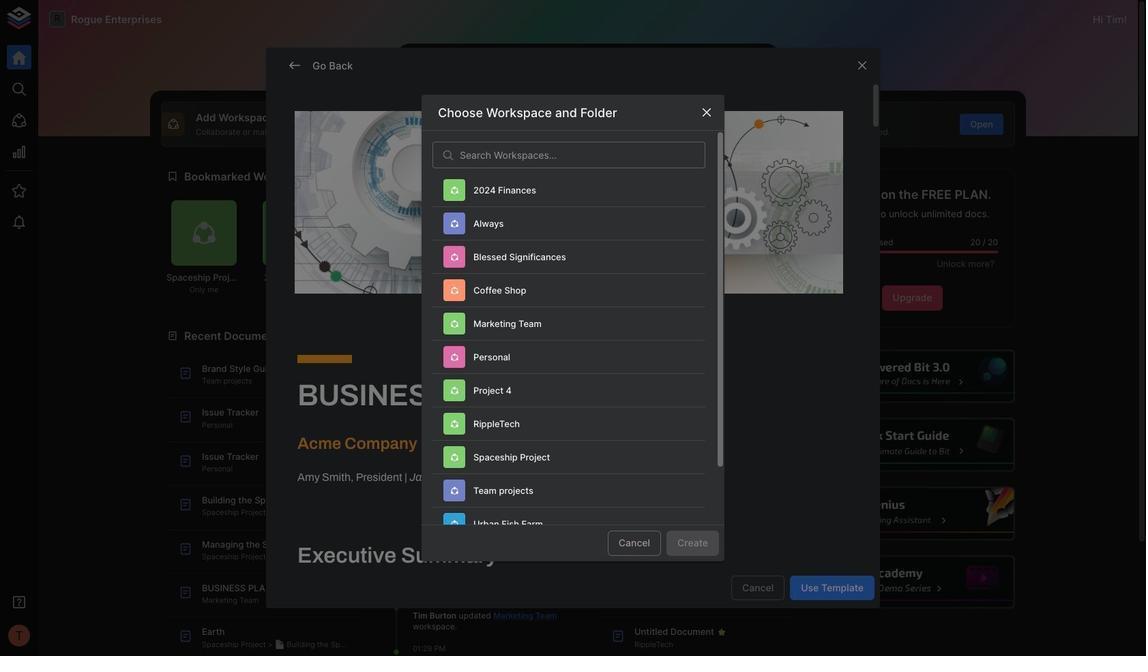 Task type: locate. For each thing, give the bounding box(es) containing it.
dialog
[[266, 48, 880, 657], [422, 95, 724, 581]]

help image
[[810, 350, 1015, 404], [810, 419, 1015, 473], [810, 487, 1015, 541], [810, 556, 1015, 610]]

1 help image from the top
[[810, 350, 1015, 404]]

4 help image from the top
[[810, 556, 1015, 610]]



Task type: vqa. For each thing, say whether or not it's contained in the screenshot.
GO BACK image
no



Task type: describe. For each thing, give the bounding box(es) containing it.
Search Workspaces... text field
[[460, 142, 705, 169]]

3 help image from the top
[[810, 487, 1015, 541]]

2 help image from the top
[[810, 419, 1015, 473]]



